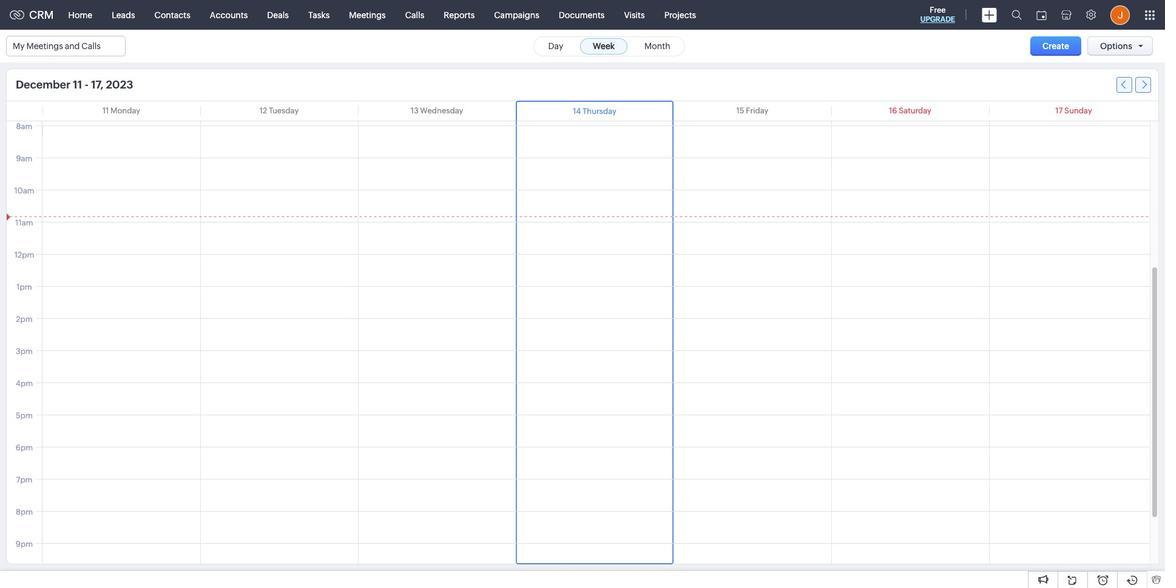 Task type: locate. For each thing, give the bounding box(es) containing it.
documents
[[559, 10, 605, 20]]

calls
[[405, 10, 424, 20], [82, 41, 101, 51]]

tasks link
[[298, 0, 339, 29]]

1pm
[[17, 283, 32, 292]]

11 left -
[[73, 78, 82, 91]]

options
[[1100, 41, 1132, 51]]

december 11 - 17, 2023
[[16, 78, 133, 91]]

crm
[[29, 8, 54, 21]]

deals link
[[257, 0, 298, 29]]

11
[[73, 78, 82, 91], [102, 106, 109, 115]]

12
[[260, 106, 267, 115]]

documents link
[[549, 0, 614, 29]]

projects
[[664, 10, 696, 20]]

17,
[[91, 78, 103, 91]]

month
[[644, 41, 670, 51]]

deals
[[267, 10, 289, 20]]

contacts
[[154, 10, 190, 20]]

0 horizontal spatial meetings
[[26, 41, 63, 51]]

7pm
[[16, 476, 32, 485]]

4pm
[[16, 379, 33, 388]]

month link
[[632, 38, 683, 54]]

15
[[736, 106, 744, 115]]

profile image
[[1110, 5, 1130, 25]]

6pm
[[16, 444, 33, 453]]

5pm
[[16, 411, 33, 421]]

1 horizontal spatial meetings
[[349, 10, 386, 20]]

calls left reports link at the top left of page
[[405, 10, 424, 20]]

14
[[573, 107, 581, 116]]

0 vertical spatial 11
[[73, 78, 82, 91]]

home
[[68, 10, 92, 20]]

0 vertical spatial calls
[[405, 10, 424, 20]]

13
[[411, 106, 419, 115]]

crm link
[[10, 8, 54, 21]]

10am
[[14, 186, 34, 195]]

leads link
[[102, 0, 145, 29]]

meetings left calls link
[[349, 10, 386, 20]]

thursday
[[583, 107, 616, 116]]

calls link
[[395, 0, 434, 29]]

calls right "and" at the top of page
[[82, 41, 101, 51]]

12 tuesday
[[260, 106, 299, 115]]

meetings
[[349, 10, 386, 20], [26, 41, 63, 51]]

11 monday
[[102, 106, 140, 115]]

8pm
[[16, 508, 33, 517]]

0 horizontal spatial calls
[[82, 41, 101, 51]]

9am
[[16, 154, 32, 163]]

december
[[16, 78, 70, 91]]

leads
[[112, 10, 135, 20]]

meetings right my
[[26, 41, 63, 51]]

day link
[[535, 38, 576, 54]]

16 saturday
[[889, 106, 931, 115]]

create menu image
[[982, 8, 997, 22]]

free upgrade
[[920, 5, 955, 24]]

1 horizontal spatial 11
[[102, 106, 109, 115]]

11am
[[15, 218, 33, 228]]

14 thursday
[[573, 107, 616, 116]]

1 horizontal spatial calls
[[405, 10, 424, 20]]

1 vertical spatial calls
[[82, 41, 101, 51]]

and
[[65, 41, 80, 51]]

11 left monday
[[102, 106, 109, 115]]

visits link
[[614, 0, 655, 29]]

17 sunday
[[1055, 106, 1092, 115]]

day
[[548, 41, 563, 51]]

3pm
[[16, 347, 33, 356]]

0 horizontal spatial 11
[[73, 78, 82, 91]]

8am
[[16, 122, 32, 131]]

16
[[889, 106, 897, 115]]

2pm
[[16, 315, 33, 324]]

visits
[[624, 10, 645, 20]]



Task type: vqa. For each thing, say whether or not it's contained in the screenshot.
"DOCUMENTS"
yes



Task type: describe. For each thing, give the bounding box(es) containing it.
search element
[[1004, 0, 1029, 30]]

projects link
[[655, 0, 706, 29]]

15 friday
[[736, 106, 768, 115]]

calendar image
[[1036, 10, 1047, 20]]

monday
[[110, 106, 140, 115]]

-
[[85, 78, 89, 91]]

12pm
[[14, 251, 34, 260]]

search image
[[1012, 10, 1022, 20]]

0 vertical spatial meetings
[[349, 10, 386, 20]]

week link
[[580, 38, 628, 54]]

campaigns link
[[484, 0, 549, 29]]

9pm
[[16, 540, 33, 549]]

free
[[930, 5, 946, 15]]

accounts link
[[200, 0, 257, 29]]

create
[[1043, 41, 1069, 51]]

reports link
[[434, 0, 484, 29]]

my
[[13, 41, 25, 51]]

13 wednesday
[[411, 106, 463, 115]]

17
[[1055, 106, 1063, 115]]

campaigns
[[494, 10, 539, 20]]

wednesday
[[420, 106, 463, 115]]

my meetings and calls
[[13, 41, 101, 51]]

1 vertical spatial 11
[[102, 106, 109, 115]]

profile element
[[1103, 0, 1137, 29]]

create menu element
[[975, 0, 1004, 29]]

week
[[593, 41, 615, 51]]

sunday
[[1064, 106, 1092, 115]]

1 vertical spatial meetings
[[26, 41, 63, 51]]

meetings link
[[339, 0, 395, 29]]

home link
[[59, 0, 102, 29]]

saturday
[[899, 106, 931, 115]]

contacts link
[[145, 0, 200, 29]]

2023
[[106, 78, 133, 91]]

reports
[[444, 10, 475, 20]]

accounts
[[210, 10, 248, 20]]

tuesday
[[269, 106, 299, 115]]

friday
[[746, 106, 768, 115]]

upgrade
[[920, 15, 955, 24]]

tasks
[[308, 10, 330, 20]]



